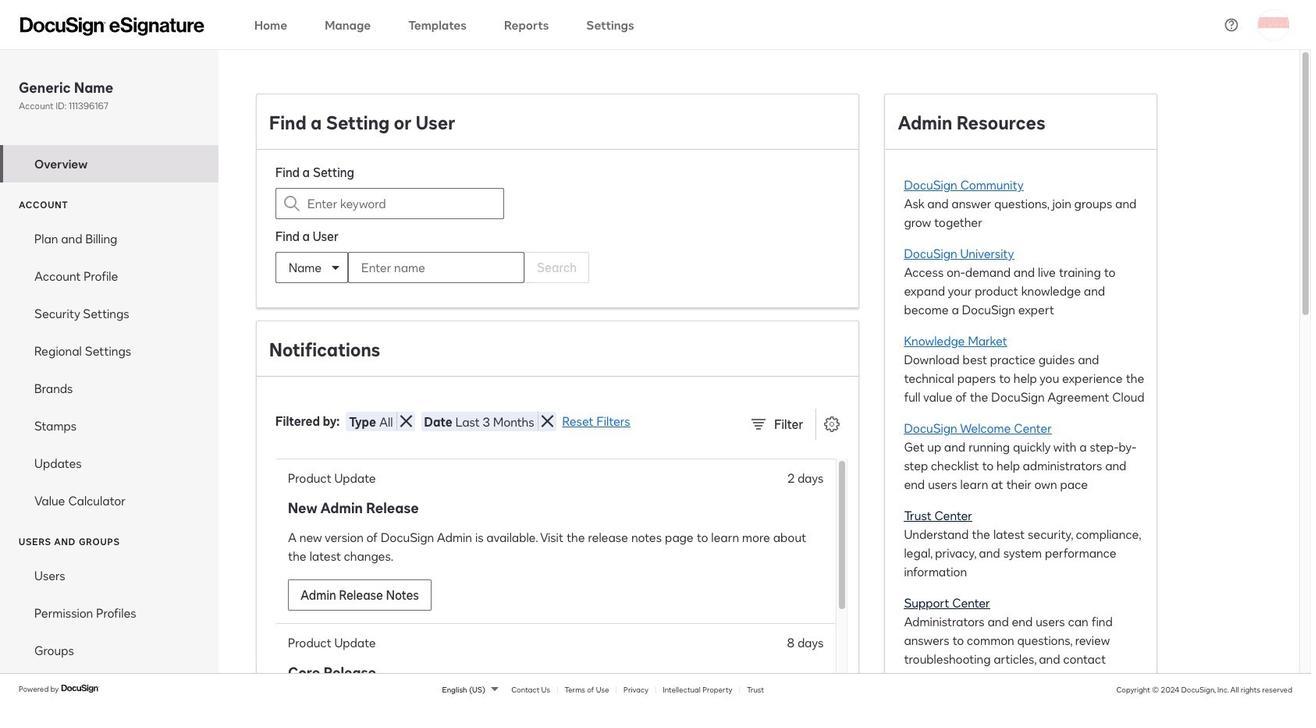 Task type: locate. For each thing, give the bounding box(es) containing it.
account element
[[0, 220, 219, 520]]

users and groups element
[[0, 558, 219, 670]]

docusign image
[[61, 683, 100, 696]]



Task type: describe. For each thing, give the bounding box(es) containing it.
Enter name text field
[[349, 253, 493, 283]]

your uploaded profile image image
[[1259, 9, 1290, 40]]

docusign admin image
[[20, 17, 205, 36]]

Enter keyword text field
[[308, 189, 473, 219]]



